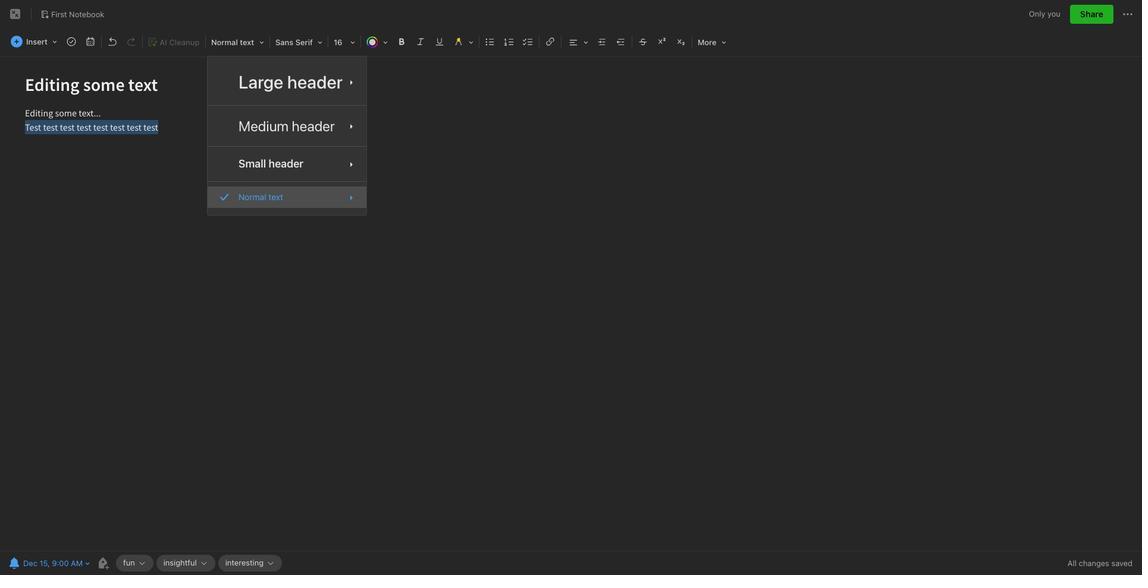 Task type: describe. For each thing, give the bounding box(es) containing it.
normal text link
[[208, 187, 366, 208]]

numbered list image
[[501, 33, 518, 50]]

[object Object] field
[[208, 64, 366, 101]]

more
[[698, 37, 717, 47]]

underline image
[[431, 33, 448, 50]]

first notebook
[[51, 9, 104, 19]]

dec 15, 9:00 am
[[23, 559, 83, 569]]

large header
[[239, 71, 343, 92]]

insightful button
[[156, 556, 215, 572]]

[object Object] field
[[208, 152, 366, 177]]

More field
[[694, 33, 730, 51]]

notebook
[[69, 9, 104, 19]]

you
[[1048, 9, 1061, 19]]

note window element
[[0, 0, 1142, 576]]

header for large header
[[287, 71, 343, 92]]

header for small header
[[269, 158, 304, 170]]

Note Editor text field
[[0, 57, 1142, 551]]

large
[[239, 71, 283, 92]]

collapse note image
[[8, 7, 23, 21]]

normal inside normal text field
[[211, 37, 238, 47]]

italic image
[[412, 33, 429, 50]]

interesting Tag actions field
[[264, 560, 275, 568]]

dec
[[23, 559, 37, 569]]

indent image
[[594, 33, 610, 50]]

insert
[[26, 37, 48, 46]]

more actions image
[[1121, 7, 1135, 21]]

am
[[71, 559, 83, 569]]

all
[[1068, 559, 1077, 569]]

text inside "menu item"
[[269, 192, 283, 202]]

only
[[1029, 9, 1045, 19]]

fun
[[123, 559, 135, 568]]

all changes saved
[[1068, 559, 1133, 569]]

only you
[[1029, 9, 1061, 19]]

text inside note window 'element'
[[240, 37, 254, 47]]

15,
[[40, 559, 50, 569]]

normal text inside note window 'element'
[[211, 37, 254, 47]]

Alignment field
[[563, 33, 592, 51]]

interesting
[[225, 559, 264, 568]]

checklist image
[[520, 33, 537, 50]]

superscript image
[[654, 33, 670, 50]]

subscript image
[[673, 33, 689, 50]]

first
[[51, 9, 67, 19]]

fun button
[[116, 556, 153, 572]]



Task type: vqa. For each thing, say whether or not it's contained in the screenshot.
Search 'TEXT FIELD'
no



Task type: locate. For each thing, give the bounding box(es) containing it.
1 horizontal spatial text
[[269, 192, 283, 202]]

small header link
[[208, 152, 366, 177]]

outdent image
[[613, 33, 629, 50]]

1 vertical spatial normal
[[239, 192, 266, 202]]

Font family field
[[271, 33, 327, 51]]

0 vertical spatial normal text
[[211, 37, 254, 47]]

Font size field
[[330, 33, 359, 51]]

Heading level field
[[207, 33, 268, 51]]

sans serif
[[275, 37, 313, 47]]

Font color field
[[362, 33, 392, 51]]

insert link image
[[542, 33, 559, 50]]

add tag image
[[96, 557, 110, 571]]

insightful Tag actions field
[[197, 560, 208, 568]]

sans
[[275, 37, 293, 47]]

medium header link
[[208, 111, 366, 142]]

normal text
[[211, 37, 254, 47], [239, 192, 283, 202]]

normal text inside "menu item"
[[239, 192, 283, 202]]

text
[[240, 37, 254, 47], [269, 192, 283, 202]]

1 vertical spatial header
[[292, 118, 335, 134]]

1 vertical spatial normal text
[[239, 192, 283, 202]]

text left sans
[[240, 37, 254, 47]]

Insert field
[[8, 33, 61, 50]]

header inside 'link'
[[292, 118, 335, 134]]

medium
[[239, 118, 289, 134]]

More actions field
[[1121, 5, 1135, 24]]

16
[[334, 37, 342, 47]]

serif
[[295, 37, 313, 47]]

task image
[[63, 33, 80, 50]]

header inside "link"
[[287, 71, 343, 92]]

0 vertical spatial normal
[[211, 37, 238, 47]]

normal
[[211, 37, 238, 47], [239, 192, 266, 202]]

header inside "link"
[[269, 158, 304, 170]]

1 vertical spatial text
[[269, 192, 283, 202]]

dec 15, 9:00 am button
[[6, 556, 84, 572]]

calendar event image
[[82, 33, 99, 50]]

0 vertical spatial text
[[240, 37, 254, 47]]

Highlight field
[[449, 33, 478, 51]]

[object Object] field
[[208, 187, 366, 208]]

medium header
[[239, 118, 335, 134]]

normal text down small
[[239, 192, 283, 202]]

header down serif
[[287, 71, 343, 92]]

share
[[1080, 9, 1103, 19]]

saved
[[1111, 559, 1133, 569]]

first notebook button
[[36, 6, 108, 23]]

text down small header at top
[[269, 192, 283, 202]]

9:00
[[52, 559, 69, 569]]

undo image
[[104, 33, 121, 50]]

dropdown list menu
[[208, 64, 366, 208]]

2 vertical spatial header
[[269, 158, 304, 170]]

interesting button
[[218, 556, 282, 572]]

bulleted list image
[[482, 33, 498, 50]]

small header
[[239, 158, 304, 170]]

large header link
[[208, 64, 366, 101]]

normal text up large
[[211, 37, 254, 47]]

header
[[287, 71, 343, 92], [292, 118, 335, 134], [269, 158, 304, 170]]

0 vertical spatial header
[[287, 71, 343, 92]]

0 horizontal spatial normal
[[211, 37, 238, 47]]

strikethrough image
[[635, 33, 651, 50]]

bold image
[[393, 33, 410, 50]]

fun Tag actions field
[[135, 560, 146, 568]]

header up small header "link" in the left top of the page
[[292, 118, 335, 134]]

[object Object] field
[[208, 111, 366, 142]]

header for medium header
[[292, 118, 335, 134]]

1 horizontal spatial normal
[[239, 192, 266, 202]]

0 horizontal spatial text
[[240, 37, 254, 47]]

Edit reminder field
[[6, 556, 91, 572]]

normal inside normal text link
[[239, 192, 266, 202]]

insightful
[[163, 559, 197, 568]]

normal text menu item
[[208, 187, 366, 208]]

header up normal text link
[[269, 158, 304, 170]]

changes
[[1079, 559, 1109, 569]]

small
[[239, 158, 266, 170]]

share button
[[1070, 5, 1114, 24]]



